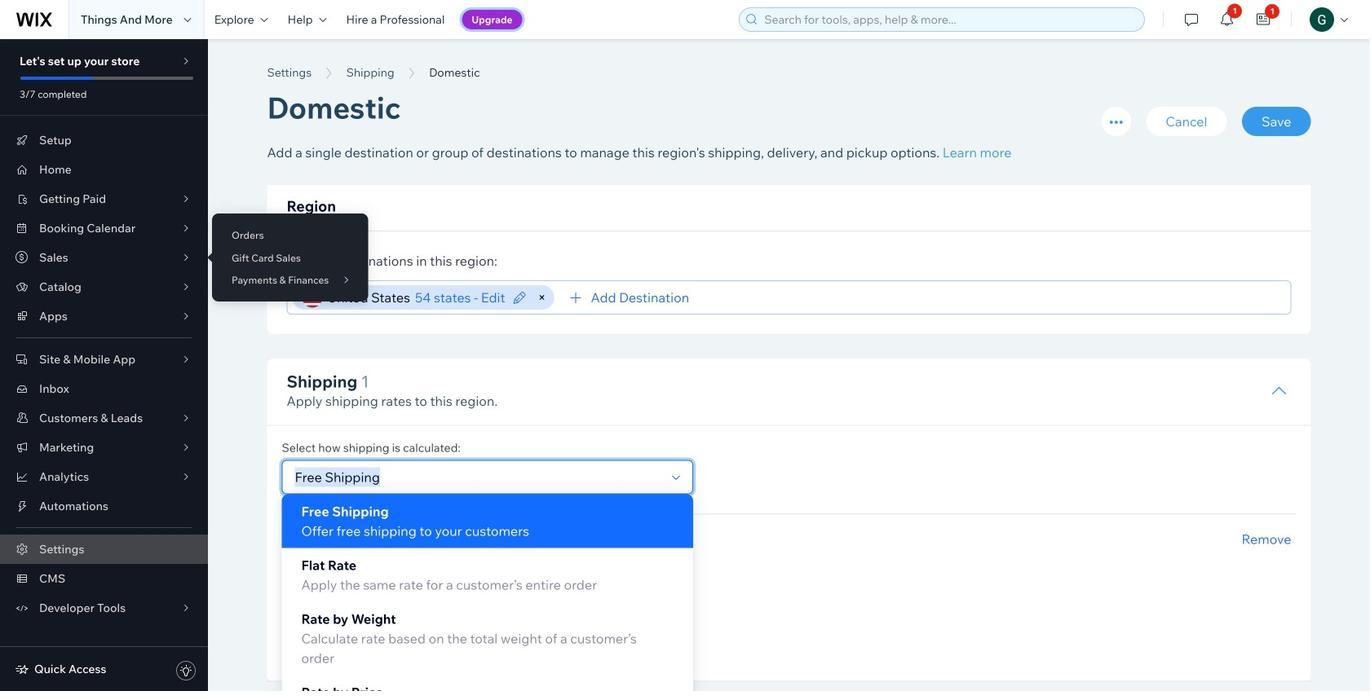 Task type: locate. For each thing, give the bounding box(es) containing it.
e.g., 3 - 5 business days field
[[292, 619, 505, 646]]

0 field
[[549, 619, 668, 646]]

list box
[[282, 495, 693, 692]]

arrow up outline image
[[1271, 383, 1288, 400]]

None field
[[694, 281, 1283, 314], [290, 461, 665, 494], [694, 281, 1283, 314], [290, 461, 665, 494]]

option
[[282, 495, 693, 548]]



Task type: vqa. For each thing, say whether or not it's contained in the screenshot.
Sidebar element
yes



Task type: describe. For each thing, give the bounding box(es) containing it.
e.g., Standard Shipping field
[[292, 550, 586, 578]]

Search for tools, apps, help & more... field
[[760, 8, 1140, 31]]

sidebar element
[[0, 39, 208, 692]]



